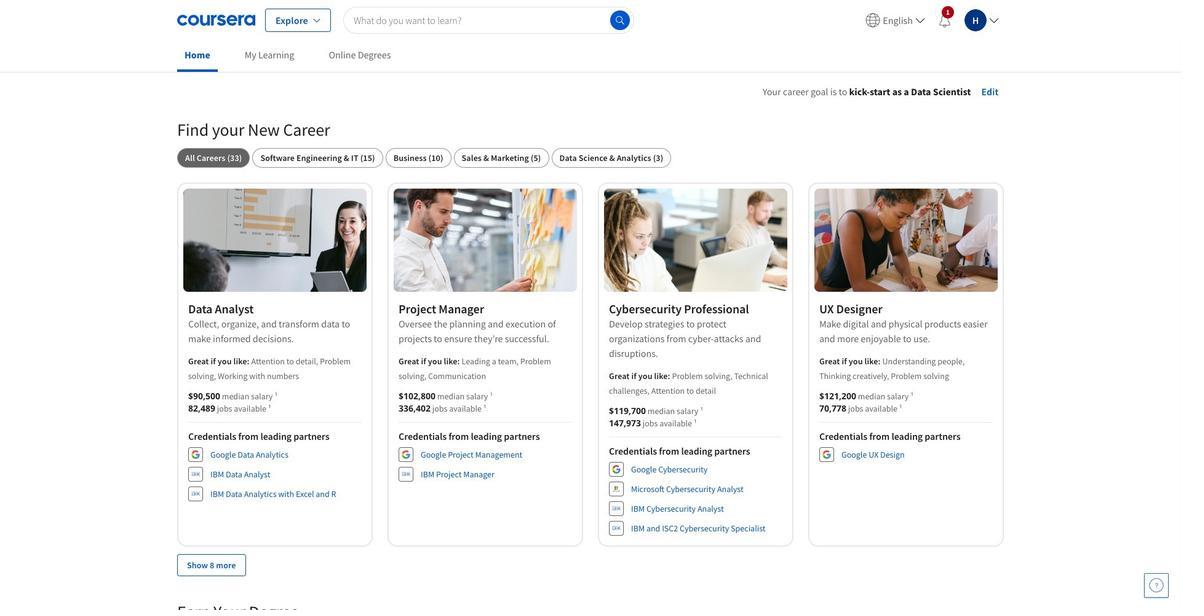 Task type: locate. For each thing, give the bounding box(es) containing it.
menu
[[861, 0, 1004, 40]]

career roles collection element
[[170, 99, 1011, 596]]

option group
[[177, 148, 1004, 168]]

None search field
[[343, 6, 634, 34]]

None button
[[177, 148, 250, 168], [252, 148, 383, 168], [385, 148, 451, 168], [454, 148, 549, 168], [551, 148, 671, 168], [177, 148, 250, 168], [252, 148, 383, 168], [385, 148, 451, 168], [454, 148, 549, 168], [551, 148, 671, 168]]



Task type: vqa. For each thing, say whether or not it's contained in the screenshot.
option group
yes



Task type: describe. For each thing, give the bounding box(es) containing it.
help center image
[[1149, 579, 1164, 594]]

coursera image
[[177, 10, 255, 30]]

option group inside career roles collection element
[[177, 148, 1004, 168]]

What do you want to learn? text field
[[343, 6, 634, 34]]



